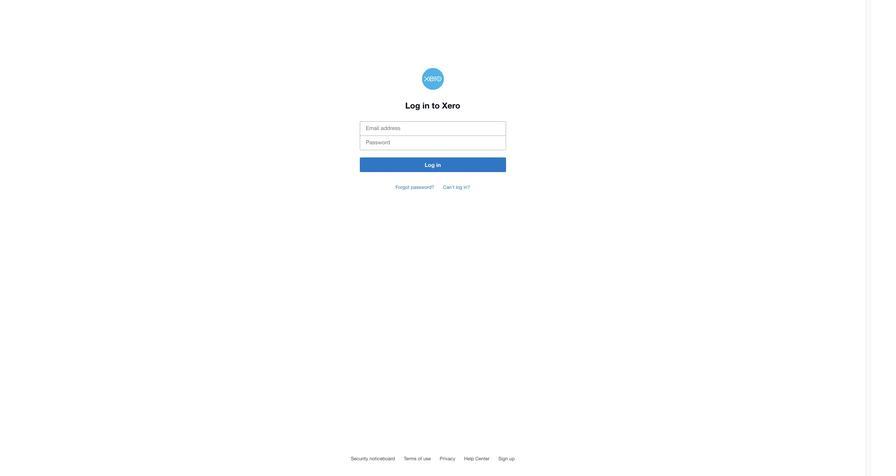 Task type: locate. For each thing, give the bounding box(es) containing it.
log for log in
[[425, 162, 435, 168]]

can't
[[443, 185, 455, 190]]

in left to
[[423, 101, 430, 111]]

center
[[476, 457, 490, 462]]

log left to
[[406, 101, 420, 111]]

password?
[[411, 185, 434, 190]]

in inside log in button
[[436, 162, 441, 168]]

0 horizontal spatial in
[[423, 101, 430, 111]]

sign up
[[499, 457, 515, 462]]

log in
[[425, 162, 441, 168]]

of
[[418, 457, 422, 462]]

log
[[406, 101, 420, 111], [425, 162, 435, 168]]

can't log in? link
[[441, 183, 472, 192]]

forgot
[[396, 185, 410, 190]]

terms
[[404, 457, 417, 462]]

0 horizontal spatial log
[[406, 101, 420, 111]]

1 horizontal spatial log
[[425, 162, 435, 168]]

terms of use link
[[402, 455, 433, 464]]

log
[[456, 185, 463, 190]]

log down password password field
[[425, 162, 435, 168]]

help
[[464, 457, 474, 462]]

1 vertical spatial in
[[436, 162, 441, 168]]

terms of use
[[404, 457, 431, 462]]

in down password password field
[[436, 162, 441, 168]]

help center link
[[463, 455, 492, 464]]

log inside button
[[425, 162, 435, 168]]

in
[[423, 101, 430, 111], [436, 162, 441, 168]]

log in button
[[360, 158, 506, 172]]

0 vertical spatial in
[[423, 101, 430, 111]]

1 horizontal spatial in
[[436, 162, 441, 168]]

sign
[[499, 457, 508, 462]]

in for log in
[[436, 162, 441, 168]]

log for log in to xero
[[406, 101, 420, 111]]

0 vertical spatial log
[[406, 101, 420, 111]]

forgot password?
[[396, 185, 434, 190]]

log in to xero
[[406, 101, 461, 111]]

1 vertical spatial log
[[425, 162, 435, 168]]

xero
[[442, 101, 461, 111]]

noticeboard
[[370, 457, 395, 462]]



Task type: describe. For each thing, give the bounding box(es) containing it.
sign up link
[[497, 455, 517, 464]]

security
[[351, 457, 368, 462]]

in?
[[464, 185, 470, 190]]

Password password field
[[360, 136, 506, 150]]

in for log in to xero
[[423, 101, 430, 111]]

forgot password? link
[[394, 183, 436, 192]]

up
[[510, 457, 515, 462]]

security noticeboard link
[[349, 455, 397, 464]]

help center
[[464, 457, 490, 462]]

can't log in?
[[443, 185, 470, 190]]

Email address email field
[[360, 121, 506, 136]]

security noticeboard
[[351, 457, 395, 462]]

privacy link
[[438, 455, 457, 464]]

privacy
[[440, 457, 456, 462]]

use
[[424, 457, 431, 462]]

to
[[432, 101, 440, 111]]



Task type: vqa. For each thing, say whether or not it's contained in the screenshot.
"Can'T Log In?"
yes



